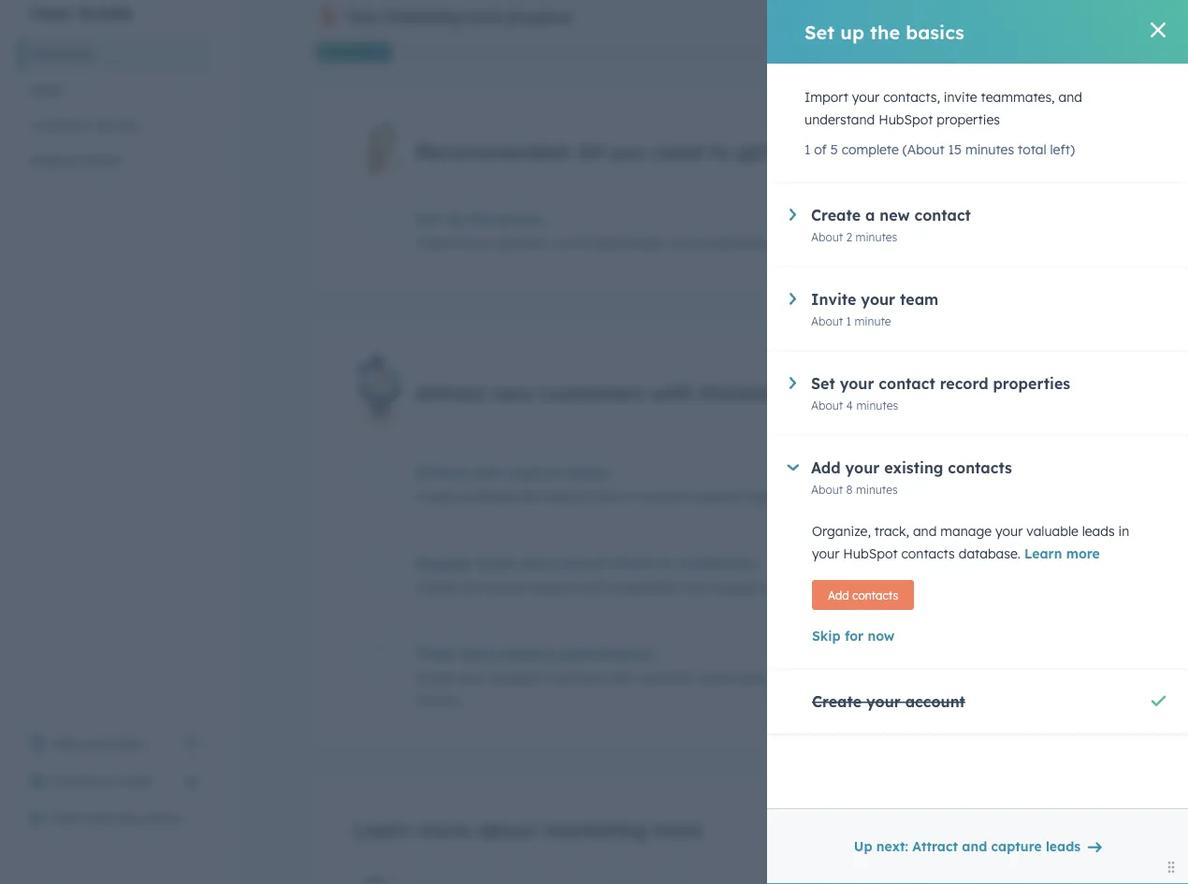 Task type: describe. For each thing, give the bounding box(es) containing it.
hub
[[809, 380, 851, 405]]

capture inside button
[[992, 839, 1043, 855]]

overview
[[87, 811, 142, 827]]

track and analyze performance install your hubspot tracking code, and learn more about your visitors' website activity
[[416, 644, 906, 709]]

2 horizontal spatial marketing
[[700, 380, 803, 405]]

learn for learn more about marketing tools
[[354, 817, 412, 842]]

up
[[855, 839, 873, 855]]

set up the basics button
[[416, 210, 923, 229]]

invite your team
[[52, 773, 156, 790]]

properties inside the "set up the basics import your contacts, invite teammates, and understand hubspot properties"
[[830, 235, 893, 252]]

in
[[1119, 523, 1130, 540]]

hubspot inside the "set up the basics import your contacts, invite teammates, and understand hubspot properties"
[[771, 235, 826, 252]]

understand inside the "set up the basics import your contacts, invite teammates, and understand hubspot properties"
[[697, 235, 768, 252]]

ready
[[532, 579, 568, 595]]

set up the basics
[[805, 20, 965, 44]]

0 horizontal spatial tools
[[467, 7, 503, 26]]

about inside add your existing contacts about 8 minutes
[[812, 483, 844, 497]]

learn for learn more
[[1025, 546, 1063, 562]]

forms
[[589, 488, 625, 505]]

visitors
[[746, 488, 790, 505]]

existing
[[885, 459, 944, 477]]

1 of 5 complete (about 15 minutes total left)
[[805, 141, 1076, 158]]

conversion-
[[460, 579, 532, 595]]

tasks
[[998, 220, 1032, 237]]

set up the basics dialog
[[768, 0, 1189, 885]]

them
[[617, 554, 655, 572]]

recommended: all you need to get started
[[416, 138, 849, 164]]

leads inside organize, track, and manage your valuable leads in your hubspot contacts database.
[[1083, 523, 1116, 540]]

import inside import your contacts, invite teammates, and understand hubspot properties
[[805, 89, 849, 105]]

attract and capture leads button
[[416, 463, 923, 482]]

caret image for add
[[788, 464, 800, 471]]

organize, track, and manage your valuable leads in your hubspot contacts database.
[[813, 523, 1130, 562]]

invite your team about 1 minute
[[812, 290, 939, 328]]

user guide views element
[[19, 0, 210, 179]]

visitors'
[[808, 670, 855, 686]]

about 22 minutes
[[982, 670, 1075, 684]]

marketing
[[543, 817, 648, 842]]

customer service
[[30, 117, 139, 133]]

2 link opens in a new window image from the top
[[185, 738, 198, 751]]

hubspot inside organize, track, and manage your valuable leads in your hubspot contacts database.
[[844, 546, 898, 562]]

need
[[653, 138, 703, 164]]

about inside set your contact record properties about 4 minutes
[[812, 398, 844, 412]]

8
[[847, 483, 853, 497]]

install
[[416, 670, 454, 686]]

view your plan link
[[19, 725, 210, 763]]

contacts inside button
[[853, 588, 899, 602]]

minute
[[855, 314, 892, 328]]

contacts inside organize, track, and manage your valuable leads in your hubspot contacts database.
[[902, 546, 956, 562]]

and inside organize, track, and manage your valuable leads in your hubspot contacts database.
[[914, 523, 937, 540]]

to inside 'attract and capture leads create professional-looking forms to convert website visitors into leads'
[[629, 488, 641, 505]]

engage
[[416, 554, 473, 572]]

start tasks
[[961, 220, 1032, 237]]

learn
[[666, 670, 697, 686]]

record
[[940, 374, 989, 393]]

import inside the "set up the basics import your contacts, invite teammates, and understand hubspot properties"
[[416, 235, 460, 252]]

website (cms) button
[[19, 143, 210, 179]]

total
[[1019, 141, 1047, 158]]

properties inside set your contact record properties about 4 minutes
[[994, 374, 1071, 393]]

sales
[[30, 81, 63, 98]]

marketing inside button
[[30, 46, 92, 62]]

database.
[[959, 546, 1021, 562]]

user guide
[[30, 0, 133, 24]]

contact inside create a new contact about 2 minutes
[[915, 206, 972, 225]]

0 vertical spatial customers
[[540, 380, 644, 405]]

your marketing tools progress progress bar
[[316, 43, 391, 62]]

more for learn more
[[1067, 546, 1101, 562]]

learn more button
[[1025, 543, 1101, 565]]

leads inside button
[[1047, 839, 1081, 855]]

create a new contact about 2 minutes
[[812, 206, 972, 244]]

start overview demo link
[[19, 800, 210, 838]]

lists
[[841, 579, 865, 595]]

22
[[1017, 670, 1030, 684]]

create inside 'attract and capture leads create professional-looking forms to convert website visitors into leads'
[[416, 488, 457, 505]]

complete
[[842, 141, 899, 158]]

0%
[[1058, 555, 1075, 569]]

to inside engage leads and convert them to customers create conversion-ready email campaigns and engage your contact lists
[[660, 554, 675, 572]]

track and analyze performance button
[[416, 644, 923, 663]]

about inside invite your team about 1 minute
[[812, 314, 844, 328]]

close image
[[1151, 22, 1166, 37]]

10%
[[1080, 43, 1112, 62]]

2
[[847, 230, 853, 244]]

valuable
[[1027, 523, 1079, 540]]

your inside import your contacts, invite teammates, and understand hubspot properties
[[853, 89, 880, 105]]

website inside track and analyze performance install your hubspot tracking code, and learn more about your visitors' website activity
[[859, 670, 906, 686]]

skip for now
[[813, 628, 895, 645]]

teammates, inside the "set up the basics import your contacts, invite teammates, and understand hubspot properties"
[[592, 235, 666, 252]]

for
[[845, 628, 864, 645]]

caret image
[[790, 293, 797, 305]]

engage leads and convert them to customers create conversion-ready email campaigns and engage your contact lists
[[416, 554, 865, 595]]

your inside invite your team button
[[92, 773, 120, 790]]

more for learn more about marketing tools
[[418, 817, 471, 842]]

minutes inside set your contact record properties about 4 minutes
[[857, 398, 899, 412]]

invite inside import your contacts, invite teammates, and understand hubspot properties
[[944, 89, 978, 105]]

demo
[[146, 811, 181, 827]]

guide
[[78, 0, 133, 24]]

into
[[794, 488, 818, 505]]

and inside button
[[963, 839, 988, 855]]

import your contacts, invite teammates, and understand hubspot properties
[[805, 89, 1083, 128]]

a
[[866, 206, 876, 225]]

invite for invite your team
[[52, 773, 88, 790]]

of
[[815, 141, 827, 158]]

add contacts
[[828, 588, 899, 602]]

minutes for contact
[[856, 230, 898, 244]]

caret image for set
[[790, 377, 797, 389]]

organize,
[[813, 523, 871, 540]]

plan
[[117, 736, 144, 752]]

2 horizontal spatial to
[[709, 138, 730, 164]]

your inside add your existing contacts about 8 minutes
[[846, 459, 880, 477]]

track
[[416, 644, 457, 663]]

about left 22
[[982, 670, 1014, 684]]

now
[[868, 628, 895, 645]]

1 inside invite your team about 1 minute
[[847, 314, 852, 328]]

4
[[847, 398, 854, 412]]

up for set up the basics import your contacts, invite teammates, and understand hubspot properties
[[444, 210, 464, 229]]

get
[[736, 138, 770, 164]]

view your plan
[[52, 736, 144, 752]]

user
[[30, 0, 72, 24]]

customers inside engage leads and convert them to customers create conversion-ready email campaigns and engage your contact lists
[[680, 554, 757, 572]]

basics for set up the basics
[[906, 20, 965, 44]]

manage
[[941, 523, 992, 540]]

skip for now button
[[813, 625, 1144, 648]]

minutes for contacts
[[856, 483, 898, 497]]

learn more
[[1025, 546, 1101, 562]]

performance
[[558, 644, 655, 663]]

and right track
[[462, 644, 491, 663]]



Task type: locate. For each thing, give the bounding box(es) containing it.
0 horizontal spatial more
[[418, 817, 471, 842]]

1 vertical spatial tools
[[654, 817, 703, 842]]

1 horizontal spatial the
[[871, 20, 901, 44]]

properties right the "record"
[[994, 374, 1071, 393]]

understand down set up the basics "button"
[[697, 235, 768, 252]]

1 vertical spatial more
[[701, 670, 733, 686]]

1 vertical spatial invite
[[555, 235, 588, 252]]

left)
[[1051, 141, 1076, 158]]

1 left minute
[[847, 314, 852, 328]]

1 horizontal spatial contacts,
[[884, 89, 941, 105]]

1 horizontal spatial understand
[[805, 111, 876, 128]]

convert inside 'attract and capture leads create professional-looking forms to convert website visitors into leads'
[[645, 488, 692, 505]]

invite down view
[[52, 773, 88, 790]]

1 left of
[[805, 141, 811, 158]]

progress
[[508, 7, 573, 26]]

professional-
[[460, 488, 541, 505]]

basics down recommended:
[[497, 210, 544, 229]]

and right track,
[[914, 523, 937, 540]]

and down track and analyze performance button
[[639, 670, 663, 686]]

and down 10%
[[1059, 89, 1083, 105]]

invite
[[812, 290, 857, 309], [52, 773, 88, 790]]

properties up 15
[[937, 111, 1001, 128]]

start inside button
[[961, 220, 994, 237]]

website
[[30, 153, 79, 169]]

basics for set up the basics import your contacts, invite teammates, and understand hubspot properties
[[497, 210, 544, 229]]

2 vertical spatial marketing
[[700, 380, 803, 405]]

0 vertical spatial to
[[709, 138, 730, 164]]

2 vertical spatial more
[[418, 817, 471, 842]]

0 horizontal spatial contacts,
[[494, 235, 551, 252]]

0 vertical spatial capture
[[506, 463, 564, 482]]

0 vertical spatial contacts
[[949, 459, 1013, 477]]

about left 4
[[812, 398, 844, 412]]

tools right marketing at the bottom of the page
[[654, 817, 703, 842]]

0 horizontal spatial start
[[52, 811, 83, 827]]

start for start overview demo
[[52, 811, 83, 827]]

tools left progress
[[467, 7, 503, 26]]

teammates, down set up the basics "button"
[[592, 235, 666, 252]]

team
[[901, 290, 939, 309], [123, 773, 156, 790]]

add up skip
[[828, 588, 850, 602]]

2 vertical spatial contact
[[790, 579, 837, 595]]

1 vertical spatial the
[[468, 210, 492, 229]]

campaigns
[[609, 579, 677, 595]]

hubspot down analyze
[[489, 670, 544, 686]]

capture
[[506, 463, 564, 482], [992, 839, 1043, 855]]

1 vertical spatial marketing
[[30, 46, 92, 62]]

and inside 'attract and capture leads create professional-looking forms to convert website visitors into leads'
[[472, 463, 501, 482]]

caret image for create
[[790, 209, 797, 221]]

website
[[695, 488, 743, 505], [859, 670, 906, 686]]

and down engage leads and convert them to customers button
[[681, 579, 705, 595]]

contact inside set your contact record properties about 4 minutes
[[879, 374, 936, 393]]

0 vertical spatial 1
[[805, 141, 811, 158]]

1 vertical spatial basics
[[497, 210, 544, 229]]

invite inside invite your team button
[[52, 773, 88, 790]]

up inside dialog
[[841, 20, 865, 44]]

attract and capture leads create professional-looking forms to convert website visitors into leads
[[416, 463, 854, 505]]

teammates, inside import your contacts, invite teammates, and understand hubspot properties
[[982, 89, 1056, 105]]

track,
[[875, 523, 910, 540]]

add inside add your existing contacts about 8 minutes
[[812, 459, 841, 477]]

marketing left hub
[[700, 380, 803, 405]]

service
[[93, 117, 139, 133]]

start left overview
[[52, 811, 83, 827]]

1 vertical spatial properties
[[830, 235, 893, 252]]

engage
[[709, 579, 756, 595]]

set inside the "set up the basics import your contacts, invite teammates, and understand hubspot properties"
[[416, 210, 440, 229]]

contacts,
[[884, 89, 941, 105], [494, 235, 551, 252]]

1 vertical spatial about
[[477, 817, 537, 842]]

started
[[776, 138, 849, 164]]

create inside create a new contact about 2 minutes
[[812, 206, 861, 225]]

0 vertical spatial contacts,
[[884, 89, 941, 105]]

1
[[805, 141, 811, 158], [847, 314, 852, 328]]

0 vertical spatial invite
[[944, 89, 978, 105]]

recommended:
[[416, 138, 572, 164]]

about inside create a new contact about 2 minutes
[[812, 230, 844, 244]]

properties down the "a"
[[830, 235, 893, 252]]

0 horizontal spatial understand
[[697, 235, 768, 252]]

0 vertical spatial set
[[805, 20, 835, 44]]

leads
[[568, 463, 608, 482], [821, 488, 854, 505], [1083, 523, 1116, 540], [477, 554, 517, 572], [1047, 839, 1081, 855]]

customer
[[30, 117, 90, 133]]

1 horizontal spatial about
[[736, 670, 773, 686]]

customer service button
[[19, 108, 210, 143]]

create down engage
[[416, 579, 457, 595]]

learn
[[1025, 546, 1063, 562], [354, 817, 412, 842]]

add up into
[[812, 459, 841, 477]]

your inside the "set up the basics import your contacts, invite teammates, and understand hubspot properties"
[[463, 235, 491, 252]]

caret image up into
[[788, 464, 800, 471]]

0 vertical spatial invite
[[812, 290, 857, 309]]

0 horizontal spatial 1
[[805, 141, 811, 158]]

1 horizontal spatial website
[[859, 670, 906, 686]]

analyze
[[495, 644, 554, 663]]

add for contacts
[[828, 588, 850, 602]]

team inside invite your team about 1 minute
[[901, 290, 939, 309]]

create inside engage leads and convert them to customers create conversion-ready email campaigns and engage your contact lists
[[416, 579, 457, 595]]

your inside invite your team about 1 minute
[[862, 290, 896, 309]]

teammates, up total
[[982, 89, 1056, 105]]

team inside invite your team button
[[123, 773, 156, 790]]

new inside create a new contact about 2 minutes
[[880, 206, 911, 225]]

contacts inside add your existing contacts about 8 minutes
[[949, 459, 1013, 477]]

1 horizontal spatial capture
[[992, 839, 1043, 855]]

basics up import your contacts, invite teammates, and understand hubspot properties
[[906, 20, 965, 44]]

add your existing contacts about 8 minutes
[[812, 459, 1013, 497]]

start for start tasks
[[961, 220, 994, 237]]

website inside 'attract and capture leads create professional-looking forms to convert website visitors into leads'
[[695, 488, 743, 505]]

start left tasks
[[961, 220, 994, 237]]

website left visitors on the bottom
[[695, 488, 743, 505]]

1 vertical spatial convert
[[555, 554, 612, 572]]

link opens in a new window image
[[185, 733, 198, 755], [185, 738, 198, 751]]

and up "ready"
[[522, 554, 551, 572]]

your
[[346, 7, 381, 26]]

create up 2
[[812, 206, 861, 225]]

contact left lists
[[790, 579, 837, 595]]

0 vertical spatial properties
[[937, 111, 1001, 128]]

minutes right 22
[[1033, 670, 1075, 684]]

caret image
[[790, 209, 797, 221], [790, 377, 797, 389], [788, 464, 800, 471]]

0 horizontal spatial the
[[468, 210, 492, 229]]

0 horizontal spatial convert
[[555, 554, 612, 572]]

1 horizontal spatial to
[[660, 554, 675, 572]]

0 vertical spatial contact
[[915, 206, 972, 225]]

about left 2
[[812, 230, 844, 244]]

looking
[[541, 488, 586, 505]]

convert inside engage leads and convert them to customers create conversion-ready email campaigns and engage your contact lists
[[555, 554, 612, 572]]

1 vertical spatial team
[[123, 773, 156, 790]]

0 vertical spatial start
[[961, 220, 994, 237]]

2 vertical spatial to
[[660, 554, 675, 572]]

customers left with
[[540, 380, 644, 405]]

convert up 'email'
[[555, 554, 612, 572]]

0 vertical spatial team
[[901, 290, 939, 309]]

set for set up the basics
[[805, 20, 835, 44]]

team down create a new contact about 2 minutes
[[901, 290, 939, 309]]

0 horizontal spatial team
[[123, 773, 156, 790]]

your inside engage leads and convert them to customers create conversion-ready email campaigns and engage your contact lists
[[759, 579, 787, 595]]

understand
[[805, 111, 876, 128], [697, 235, 768, 252]]

add inside button
[[828, 588, 850, 602]]

properties
[[937, 111, 1001, 128], [830, 235, 893, 252], [994, 374, 1071, 393]]

0 vertical spatial marketing
[[385, 7, 462, 26]]

convert down attract and capture leads button
[[645, 488, 692, 505]]

email
[[571, 579, 605, 595]]

and inside import your contacts, invite teammates, and understand hubspot properties
[[1059, 89, 1083, 105]]

1 vertical spatial caret image
[[790, 377, 797, 389]]

2 vertical spatial caret image
[[788, 464, 800, 471]]

marketing right your
[[385, 7, 462, 26]]

attract for attract and capture leads create professional-looking forms to convert website visitors into leads
[[416, 463, 468, 482]]

minutes for complete
[[966, 141, 1015, 158]]

contact inside engage leads and convert them to customers create conversion-ready email campaigns and engage your contact lists
[[790, 579, 837, 595]]

attract inside 'attract and capture leads create professional-looking forms to convert website visitors into leads'
[[416, 463, 468, 482]]

marketing button
[[19, 37, 210, 72]]

the
[[871, 20, 901, 44], [468, 210, 492, 229]]

set for set your contact record properties about 4 minutes
[[812, 374, 836, 393]]

1 horizontal spatial team
[[901, 290, 939, 309]]

about left 8
[[812, 483, 844, 497]]

1 horizontal spatial marketing
[[385, 7, 462, 26]]

to left get
[[709, 138, 730, 164]]

0 vertical spatial tools
[[467, 7, 503, 26]]

up inside the "set up the basics import your contacts, invite teammates, and understand hubspot properties"
[[444, 210, 464, 229]]

0 vertical spatial the
[[871, 20, 901, 44]]

and up 'professional-'
[[472, 463, 501, 482]]

0 horizontal spatial teammates,
[[592, 235, 666, 252]]

about right learn
[[736, 670, 773, 686]]

contacts
[[949, 459, 1013, 477], [902, 546, 956, 562], [853, 588, 899, 602]]

hubspot inside import your contacts, invite teammates, and understand hubspot properties
[[879, 111, 934, 128]]

account
[[906, 693, 966, 711]]

1 horizontal spatial up
[[841, 20, 865, 44]]

sales button
[[19, 72, 210, 108]]

create down "visitors'" in the right bottom of the page
[[813, 693, 862, 711]]

activity
[[416, 692, 461, 709]]

1 horizontal spatial invite
[[944, 89, 978, 105]]

1 horizontal spatial tools
[[654, 817, 703, 842]]

contacts, inside import your contacts, invite teammates, and understand hubspot properties
[[884, 89, 941, 105]]

1 horizontal spatial 1
[[847, 314, 852, 328]]

hubspot left 2
[[771, 235, 826, 252]]

0 horizontal spatial learn
[[354, 817, 412, 842]]

0 vertical spatial attract
[[416, 380, 486, 405]]

1 horizontal spatial teammates,
[[982, 89, 1056, 105]]

website up create your account
[[859, 670, 906, 686]]

0 vertical spatial understand
[[805, 111, 876, 128]]

hubspot down track,
[[844, 546, 898, 562]]

1 horizontal spatial more
[[701, 670, 733, 686]]

code,
[[602, 670, 635, 686]]

capture inside 'attract and capture leads create professional-looking forms to convert website visitors into leads'
[[506, 463, 564, 482]]

set for set up the basics import your contacts, invite teammates, and understand hubspot properties
[[416, 210, 440, 229]]

contacts up now
[[853, 588, 899, 602]]

1 horizontal spatial customers
[[680, 554, 757, 572]]

1 vertical spatial new
[[493, 380, 534, 405]]

0 vertical spatial new
[[880, 206, 911, 225]]

contact
[[915, 206, 972, 225], [879, 374, 936, 393], [790, 579, 837, 595]]

minutes down the "a"
[[856, 230, 898, 244]]

contact left the "record"
[[879, 374, 936, 393]]

all
[[578, 138, 604, 164]]

1 vertical spatial set
[[416, 210, 440, 229]]

0 vertical spatial up
[[841, 20, 865, 44]]

invite for invite your team about 1 minute
[[812, 290, 857, 309]]

1 vertical spatial 1
[[847, 314, 852, 328]]

0 horizontal spatial up
[[444, 210, 464, 229]]

0 horizontal spatial new
[[493, 380, 534, 405]]

0 horizontal spatial invite
[[52, 773, 88, 790]]

contacts up the manage
[[949, 459, 1013, 477]]

hubspot up (about
[[879, 111, 934, 128]]

1 link opens in a new window image from the top
[[185, 733, 198, 755]]

about left marketing at the bottom of the page
[[477, 817, 537, 842]]

the inside the set up the basics dialog
[[871, 20, 901, 44]]

0 vertical spatial convert
[[645, 488, 692, 505]]

minutes right 15
[[966, 141, 1015, 158]]

1 vertical spatial contacts
[[902, 546, 956, 562]]

basics inside the "set up the basics import your contacts, invite teammates, and understand hubspot properties"
[[497, 210, 544, 229]]

about
[[812, 230, 844, 244], [812, 314, 844, 328], [812, 398, 844, 412], [812, 483, 844, 497], [982, 670, 1014, 684]]

1 vertical spatial import
[[416, 235, 460, 252]]

minutes inside add your existing contacts about 8 minutes
[[856, 483, 898, 497]]

understand inside import your contacts, invite teammates, and understand hubspot properties
[[805, 111, 876, 128]]

minutes right 4
[[857, 398, 899, 412]]

15
[[949, 141, 962, 158]]

0 vertical spatial basics
[[906, 20, 965, 44]]

your marketing tools progress
[[346, 7, 573, 26]]

and inside the "set up the basics import your contacts, invite teammates, and understand hubspot properties"
[[670, 235, 694, 252]]

set your contact record properties about 4 minutes
[[812, 374, 1071, 412]]

about inside track and analyze performance install your hubspot tracking code, and learn more about your visitors' website activity
[[736, 670, 773, 686]]

hubspot
[[879, 111, 934, 128], [771, 235, 826, 252], [844, 546, 898, 562], [489, 670, 544, 686]]

caret image left hub
[[790, 377, 797, 389]]

skip
[[813, 628, 841, 645]]

attract inside 'up next: attract and capture leads' button
[[913, 839, 959, 855]]

start
[[961, 220, 994, 237], [52, 811, 83, 827]]

2 vertical spatial set
[[812, 374, 836, 393]]

0 vertical spatial add
[[812, 459, 841, 477]]

0 horizontal spatial invite
[[555, 235, 588, 252]]

1 horizontal spatial basics
[[906, 20, 965, 44]]

1 horizontal spatial import
[[805, 89, 849, 105]]

team down plan
[[123, 773, 156, 790]]

0 vertical spatial teammates,
[[982, 89, 1056, 105]]

to right them at the right bottom
[[660, 554, 675, 572]]

minutes inside create a new contact about 2 minutes
[[856, 230, 898, 244]]

0 horizontal spatial about
[[477, 817, 537, 842]]

0 vertical spatial website
[[695, 488, 743, 505]]

1 vertical spatial attract
[[416, 463, 468, 482]]

1 horizontal spatial start
[[961, 220, 994, 237]]

up for set up the basics
[[841, 20, 865, 44]]

the inside the "set up the basics import your contacts, invite teammates, and understand hubspot properties"
[[468, 210, 492, 229]]

learn more about marketing tools
[[354, 817, 703, 842]]

new
[[880, 206, 911, 225], [493, 380, 534, 405]]

0 horizontal spatial customers
[[540, 380, 644, 405]]

1 vertical spatial contacts,
[[494, 235, 551, 252]]

attract new customers with marketing hub
[[416, 380, 851, 405]]

start tasks button
[[938, 210, 1075, 247]]

0 horizontal spatial capture
[[506, 463, 564, 482]]

contacts, inside the "set up the basics import your contacts, invite teammates, and understand hubspot properties"
[[494, 235, 551, 252]]

attract for attract new customers with marketing hub
[[416, 380, 486, 405]]

your inside view your plan link
[[86, 736, 113, 752]]

about
[[736, 670, 773, 686], [477, 817, 537, 842]]

0 horizontal spatial marketing
[[30, 46, 92, 62]]

1 vertical spatial website
[[859, 670, 906, 686]]

about left minute
[[812, 314, 844, 328]]

customers up engage
[[680, 554, 757, 572]]

up next: attract and capture leads button
[[842, 828, 1114, 866]]

hubspot inside track and analyze performance install your hubspot tracking code, and learn more about your visitors' website activity
[[489, 670, 544, 686]]

learn inside button
[[1025, 546, 1063, 562]]

team for invite your team
[[123, 773, 156, 790]]

create your account
[[813, 693, 966, 711]]

0 vertical spatial learn
[[1025, 546, 1063, 562]]

0 horizontal spatial basics
[[497, 210, 544, 229]]

up next: attract and capture leads
[[855, 839, 1081, 855]]

1 vertical spatial contact
[[879, 374, 936, 393]]

invite inside invite your team about 1 minute
[[812, 290, 857, 309]]

with
[[650, 380, 694, 405]]

to
[[709, 138, 730, 164], [629, 488, 641, 505], [660, 554, 675, 572]]

the for set up the basics import your contacts, invite teammates, and understand hubspot properties
[[468, 210, 492, 229]]

minutes right 8
[[856, 483, 898, 497]]

0 vertical spatial import
[[805, 89, 849, 105]]

start overview demo
[[52, 811, 181, 827]]

0 vertical spatial about
[[736, 670, 773, 686]]

the for set up the basics
[[871, 20, 901, 44]]

to right forms
[[629, 488, 641, 505]]

tools
[[467, 7, 503, 26], [654, 817, 703, 842]]

2 vertical spatial contacts
[[853, 588, 899, 602]]

1 vertical spatial capture
[[992, 839, 1043, 855]]

more inside button
[[1067, 546, 1101, 562]]

basics inside dialog
[[906, 20, 965, 44]]

(about
[[903, 141, 945, 158]]

understand up 5
[[805, 111, 876, 128]]

contact down 1 of 5 complete (about 15 minutes total left)
[[915, 206, 972, 225]]

add for your
[[812, 459, 841, 477]]

more inside track and analyze performance install your hubspot tracking code, and learn more about your visitors' website activity
[[701, 670, 733, 686]]

you
[[610, 138, 647, 164]]

0 horizontal spatial website
[[695, 488, 743, 505]]

1 vertical spatial learn
[[354, 817, 412, 842]]

leads inside engage leads and convert them to customers create conversion-ready email campaigns and engage your contact lists
[[477, 554, 517, 572]]

attract
[[416, 380, 486, 405], [416, 463, 468, 482], [913, 839, 959, 855]]

team for invite your team about 1 minute
[[901, 290, 939, 309]]

your inside set your contact record properties about 4 minutes
[[840, 374, 875, 393]]

properties inside import your contacts, invite teammates, and understand hubspot properties
[[937, 111, 1001, 128]]

contacts down track,
[[902, 546, 956, 562]]

0 horizontal spatial import
[[416, 235, 460, 252]]

invite inside the "set up the basics import your contacts, invite teammates, and understand hubspot properties"
[[555, 235, 588, 252]]

create left 'professional-'
[[416, 488, 457, 505]]

set inside set your contact record properties about 4 minutes
[[812, 374, 836, 393]]

caret image down started
[[790, 209, 797, 221]]

set up the basics import your contacts, invite teammates, and understand hubspot properties
[[416, 210, 893, 252]]

tracking
[[547, 670, 598, 686]]

teammates,
[[982, 89, 1056, 105], [592, 235, 666, 252]]

marketing up sales
[[30, 46, 92, 62]]

0 vertical spatial caret image
[[790, 209, 797, 221]]

and down set up the basics "button"
[[670, 235, 694, 252]]

invite right caret icon
[[812, 290, 857, 309]]

and right the next:
[[963, 839, 988, 855]]



Task type: vqa. For each thing, say whether or not it's contained in the screenshot.
User Guide views element
yes



